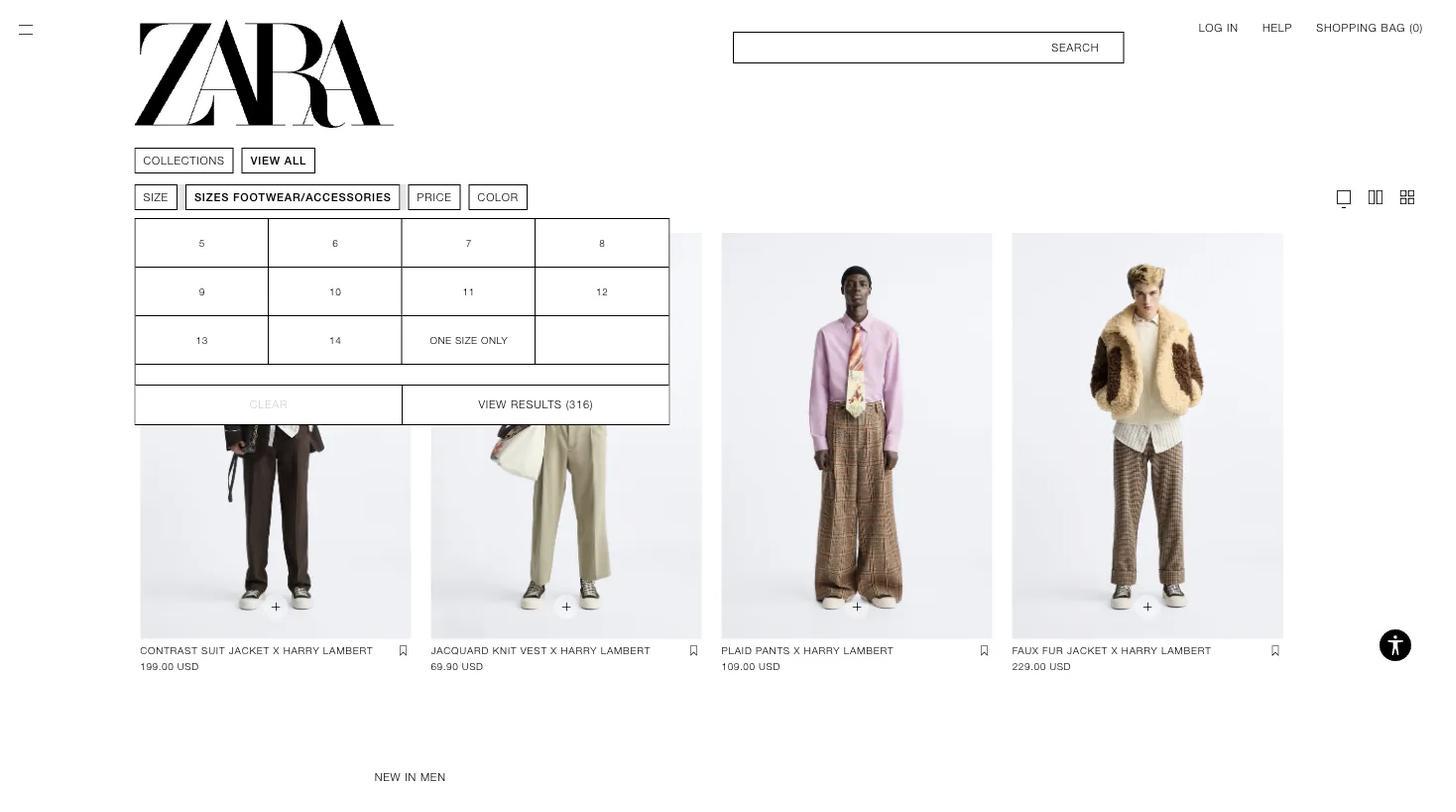 Task type: describe. For each thing, give the bounding box(es) containing it.
13
[[196, 334, 208, 346]]

new in men
[[375, 772, 446, 784]]

sizes
[[194, 191, 229, 203]]

men
[[421, 772, 446, 784]]

lambert for faux fur jacket x harry lambert
[[1162, 646, 1212, 657]]

0
[[1413, 21, 1420, 34]]

price button
[[408, 185, 461, 210]]

accessibility image
[[1376, 626, 1416, 666]]

3 harry from the left
[[804, 646, 841, 657]]

one
[[430, 334, 452, 346]]

log in link
[[1199, 20, 1239, 36]]

faux fur jacket x harry lambert
[[1013, 646, 1212, 657]]

harry for faux fur jacket x harry lambert
[[1122, 646, 1158, 657]]

log in
[[1199, 21, 1239, 34]]

199.00 usd
[[140, 661, 199, 673]]

shopping bag ( 0 )
[[1317, 21, 1424, 34]]

color button
[[469, 185, 528, 210]]

help link
[[1263, 20, 1293, 36]]

usd for 199.00 usd
[[177, 661, 199, 673]]

usd for 109.00 usd
[[759, 661, 781, 673]]

plaid
[[722, 646, 753, 657]]

open menu image
[[16, 20, 36, 40]]

(
[[1410, 21, 1413, 34]]

zara logo united states. go to homepage image
[[134, 20, 394, 128]]

usd for 69.90 usd
[[462, 661, 484, 673]]

help
[[1263, 21, 1293, 34]]

plaid pants x harry lambert
[[722, 646, 894, 657]]

8
[[599, 237, 605, 249]]

search link
[[733, 32, 1124, 63]]

usd for 229.00 usd
[[1050, 661, 1071, 673]]

zoom change image
[[1398, 187, 1418, 207]]

view for view results (316)
[[479, 399, 507, 411]]

price
[[417, 191, 452, 203]]

harry for jacquard knit vest x harry lambert
[[561, 646, 597, 657]]

jacquard knit vest x harry lambert link
[[431, 644, 651, 659]]

harry for contrast suit jacket x harry lambert
[[283, 646, 320, 657]]

(316)
[[566, 399, 594, 411]]

knit
[[493, 646, 517, 657]]

x for jacquard
[[551, 646, 557, 657]]

1 horizontal spatial size
[[455, 334, 478, 346]]

new
[[375, 772, 401, 784]]

jacquard
[[431, 646, 489, 657]]

9
[[199, 286, 205, 298]]

jacket for fur
[[1067, 646, 1108, 657]]

size button
[[134, 185, 177, 210]]

12
[[596, 286, 609, 298]]

faux
[[1013, 646, 1039, 657]]

image 0 of faux fur jacket x harry lambert from zara image
[[1013, 233, 1283, 640]]

lambert for contrast suit jacket x harry lambert
[[323, 646, 373, 657]]

sizes footwear/accessories button
[[185, 185, 400, 210]]

add item to wishlist image for plaid pants x harry lambert
[[977, 644, 993, 659]]

7
[[466, 237, 472, 249]]

sizes footwear/accessories
[[194, 191, 391, 203]]

in
[[1227, 21, 1239, 34]]

109.00
[[722, 661, 756, 673]]

0 status
[[1413, 21, 1420, 34]]

view for view all
[[251, 154, 281, 167]]



Task type: locate. For each thing, give the bounding box(es) containing it.
1 harry from the left
[[283, 646, 320, 657]]

plaid pants x harry lambert link
[[722, 644, 894, 659]]

x right the "pants"
[[794, 646, 801, 657]]

collections
[[143, 154, 225, 167]]

jacket right suit
[[229, 646, 270, 657]]

1 zoom change image from the left
[[1334, 187, 1354, 207]]

6
[[332, 237, 339, 249]]

0 horizontal spatial add item to wishlist image
[[686, 644, 702, 659]]

add item to wishlist image for contrast suit jacket x harry lambert
[[395, 644, 411, 659]]

2 usd from the left
[[462, 661, 484, 673]]

0 vertical spatial size
[[143, 191, 169, 203]]

view all link
[[251, 153, 307, 169]]

0 vertical spatial view
[[251, 154, 281, 167]]

usd down the "pants"
[[759, 661, 781, 673]]

lambert inside jacquard knit vest x harry lambert link
[[601, 646, 651, 657]]

shopping
[[1317, 21, 1378, 34]]

in
[[405, 772, 417, 784]]

harry right the "pants"
[[804, 646, 841, 657]]

229.00
[[1013, 661, 1046, 673]]

lambert inside faux fur jacket x harry lambert link
[[1162, 646, 1212, 657]]

0 horizontal spatial size
[[143, 191, 169, 203]]

lambert for jacquard knit vest x harry lambert
[[601, 646, 651, 657]]

x inside the plaid pants x harry lambert link
[[794, 646, 801, 657]]

11
[[463, 286, 475, 298]]

view left "results"
[[479, 399, 507, 411]]

size right one
[[455, 334, 478, 346]]

jacket
[[229, 646, 270, 657], [1067, 646, 1108, 657]]

image 0 of contrast suit jacket x harry lambert from zara image
[[140, 233, 411, 640]]

contrast suit jacket x harry lambert link
[[140, 644, 373, 659]]

harry
[[283, 646, 320, 657], [561, 646, 597, 657], [804, 646, 841, 657], [1122, 646, 1158, 657]]

0 horizontal spatial jacket
[[229, 646, 270, 657]]

4 usd from the left
[[1050, 661, 1071, 673]]

x for faux
[[1112, 646, 1118, 657]]

x inside contrast suit jacket x harry lambert link
[[273, 646, 280, 657]]

view
[[251, 154, 281, 167], [479, 399, 507, 411]]

image 0 of plaid pants x harry lambert from zara image
[[722, 233, 993, 640]]

2 zoom change image from the left
[[1366, 187, 1386, 207]]

3 lambert from the left
[[844, 646, 894, 657]]

1 x from the left
[[273, 646, 280, 657]]

Product search search field
[[733, 32, 1124, 63]]

collections link
[[143, 153, 225, 169]]

x right fur
[[1112, 646, 1118, 657]]

add item to wishlist image left 'plaid'
[[686, 644, 702, 659]]

vest
[[521, 646, 547, 657]]

log
[[1199, 21, 1223, 34]]

jacket right fur
[[1067, 646, 1108, 657]]

x right suit
[[273, 646, 280, 657]]

usd down "contrast"
[[177, 661, 199, 673]]

only
[[481, 334, 508, 346]]

1 add item to wishlist image from the left
[[395, 644, 411, 659]]

2 add item to wishlist image from the left
[[977, 644, 993, 659]]

results
[[511, 399, 562, 411]]

bag
[[1381, 21, 1406, 34]]

all
[[285, 154, 307, 167]]

size down 'collections' link
[[143, 191, 169, 203]]

0 horizontal spatial view
[[251, 154, 281, 167]]

)
[[1420, 21, 1424, 34]]

jacquard knit vest x harry lambert
[[431, 646, 651, 657]]

4 x from the left
[[1112, 646, 1118, 657]]

14
[[329, 334, 342, 346]]

69.90 usd
[[431, 661, 484, 673]]

add item to wishlist image left the faux
[[977, 644, 993, 659]]

usd down jacquard
[[462, 661, 484, 673]]

2 harry from the left
[[561, 646, 597, 657]]

harry right vest
[[561, 646, 597, 657]]

1 usd from the left
[[177, 661, 199, 673]]

contrast
[[140, 646, 198, 657]]

5
[[199, 237, 205, 249]]

zoom change image
[[1334, 187, 1354, 207], [1366, 187, 1386, 207]]

add item to wishlist image for jacquard knit vest x harry lambert
[[686, 644, 702, 659]]

2 x from the left
[[551, 646, 557, 657]]

1 horizontal spatial jacket
[[1067, 646, 1108, 657]]

clear button
[[135, 385, 402, 425]]

x right vest
[[551, 646, 557, 657]]

add item to wishlist image for faux fur jacket x harry lambert
[[1268, 644, 1283, 659]]

3 usd from the left
[[759, 661, 781, 673]]

suit
[[201, 646, 225, 657]]

color
[[478, 191, 519, 203]]

1 horizontal spatial add item to wishlist image
[[1268, 644, 1283, 659]]

4 lambert from the left
[[1162, 646, 1212, 657]]

fur
[[1043, 646, 1064, 657]]

view results (316)
[[479, 399, 594, 411]]

usd
[[177, 661, 199, 673], [462, 661, 484, 673], [759, 661, 781, 673], [1050, 661, 1071, 673]]

harry right suit
[[283, 646, 320, 657]]

x inside faux fur jacket x harry lambert link
[[1112, 646, 1118, 657]]

1 horizontal spatial add item to wishlist image
[[977, 644, 993, 659]]

4 harry from the left
[[1122, 646, 1158, 657]]

109.00 usd
[[722, 661, 781, 673]]

harry right fur
[[1122, 646, 1158, 657]]

faux fur jacket x harry lambert link
[[1013, 644, 1212, 659]]

2 jacket from the left
[[1067, 646, 1108, 657]]

add item to wishlist image
[[686, 644, 702, 659], [977, 644, 993, 659]]

1 lambert from the left
[[323, 646, 373, 657]]

229.00 usd
[[1013, 661, 1071, 673]]

1 horizontal spatial view
[[479, 399, 507, 411]]

lambert
[[323, 646, 373, 657], [601, 646, 651, 657], [844, 646, 894, 657], [1162, 646, 1212, 657]]

3 x from the left
[[794, 646, 801, 657]]

contrast suit jacket x harry lambert
[[140, 646, 373, 657]]

1 add item to wishlist image from the left
[[686, 644, 702, 659]]

69.90
[[431, 661, 459, 673]]

one size only
[[430, 334, 508, 346]]

10
[[329, 286, 342, 298]]

clear
[[250, 399, 288, 411]]

1 horizontal spatial zoom change image
[[1366, 187, 1386, 207]]

1 jacket from the left
[[229, 646, 270, 657]]

0 horizontal spatial zoom change image
[[1334, 187, 1354, 207]]

size
[[143, 191, 169, 203], [455, 334, 478, 346]]

image 0 of jacquard knit vest x harry lambert from zara image
[[431, 233, 702, 640]]

x
[[273, 646, 280, 657], [551, 646, 557, 657], [794, 646, 801, 657], [1112, 646, 1118, 657]]

0 horizontal spatial add item to wishlist image
[[395, 644, 411, 659]]

footwear/accessories
[[233, 191, 391, 203]]

add item to wishlist image
[[395, 644, 411, 659], [1268, 644, 1283, 659]]

usd down fur
[[1050, 661, 1071, 673]]

x for contrast
[[273, 646, 280, 657]]

lambert inside the plaid pants x harry lambert link
[[844, 646, 894, 657]]

1 vertical spatial view
[[479, 399, 507, 411]]

lambert inside contrast suit jacket x harry lambert link
[[323, 646, 373, 657]]

size inside 'button'
[[143, 191, 169, 203]]

2 add item to wishlist image from the left
[[1268, 644, 1283, 659]]

view all
[[251, 154, 307, 167]]

199.00
[[140, 661, 174, 673]]

2 lambert from the left
[[601, 646, 651, 657]]

search
[[1052, 41, 1099, 54]]

x inside jacquard knit vest x harry lambert link
[[551, 646, 557, 657]]

1 vertical spatial size
[[455, 334, 478, 346]]

view left all
[[251, 154, 281, 167]]

jacket for suit
[[229, 646, 270, 657]]

pants
[[756, 646, 791, 657]]



Task type: vqa. For each thing, say whether or not it's contained in the screenshot.
the left 'Gift'
no



